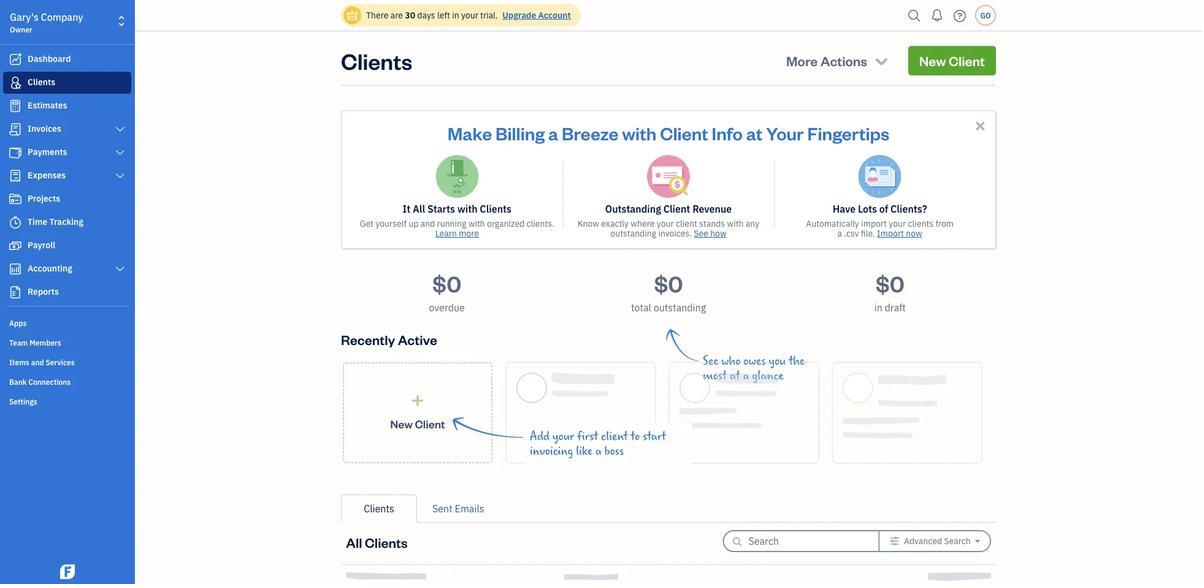 Task type: locate. For each thing, give the bounding box(es) containing it.
outstanding inside $0 total outstanding
[[654, 302, 706, 314]]

all inside it all starts with clients get yourself up and running with organized clients. learn more
[[413, 203, 425, 216]]

your down clients? in the top of the page
[[889, 218, 906, 229]]

see left how
[[694, 228, 709, 239]]

glance
[[752, 369, 784, 383]]

settings image
[[890, 537, 900, 547]]

draft
[[885, 302, 906, 314]]

with up the running at left top
[[457, 203, 478, 216]]

at down who
[[730, 369, 740, 383]]

1 vertical spatial chevron large down image
[[114, 171, 126, 181]]

1 horizontal spatial new client
[[920, 52, 985, 69]]

1 vertical spatial new client
[[390, 417, 445, 431]]

estimate image
[[8, 100, 23, 112]]

trial.
[[480, 10, 498, 21]]

advanced search
[[904, 536, 971, 547]]

a inside "have lots of clients? automatically import your clients from a .csv file. import now"
[[838, 228, 842, 239]]

a right like
[[596, 445, 602, 458]]

from
[[936, 218, 954, 229]]

payroll link
[[3, 235, 131, 257]]

new down notifications "icon"
[[920, 52, 946, 69]]

clients link inside main element
[[3, 72, 131, 94]]

$0 up draft
[[876, 269, 905, 298]]

1 vertical spatial chevron large down image
[[114, 264, 126, 274]]

team members link
[[3, 333, 131, 352]]

0 vertical spatial all
[[413, 203, 425, 216]]

$0 up overdue
[[433, 269, 462, 298]]

advanced search button
[[880, 532, 990, 552]]

payment image
[[8, 147, 23, 159]]

all
[[413, 203, 425, 216], [346, 534, 362, 552]]

0 vertical spatial in
[[452, 10, 459, 21]]

clients
[[908, 218, 934, 229]]

30
[[405, 10, 415, 21]]

0 vertical spatial client
[[676, 218, 697, 229]]

with right breeze
[[622, 121, 657, 144]]

your down outstanding client revenue
[[657, 218, 674, 229]]

1 vertical spatial outstanding
[[654, 302, 706, 314]]

settings link
[[3, 392, 131, 410]]

your
[[766, 121, 804, 144]]

see up most
[[703, 355, 719, 368]]

1 vertical spatial and
[[31, 358, 44, 367]]

with
[[622, 121, 657, 144], [457, 203, 478, 216], [469, 218, 485, 229], [727, 218, 744, 229]]

clients inside it all starts with clients get yourself up and running with organized clients. learn more
[[480, 203, 512, 216]]

make billing a breeze with client info at your fingertips
[[448, 121, 890, 144]]

a
[[549, 121, 558, 144], [838, 228, 842, 239], [743, 369, 749, 383], [596, 445, 602, 458]]

and right the items
[[31, 358, 44, 367]]

bank connections link
[[3, 372, 131, 391]]

go
[[981, 10, 991, 20]]

client
[[676, 218, 697, 229], [601, 430, 628, 444]]

chevron large down image inside expenses link
[[114, 171, 126, 181]]

0 vertical spatial at
[[746, 121, 763, 144]]

1 vertical spatial in
[[875, 302, 883, 314]]

team members
[[9, 338, 61, 348]]

see how
[[694, 228, 727, 239]]

chevron large down image up expenses link
[[114, 148, 126, 158]]

1 horizontal spatial in
[[875, 302, 883, 314]]

chevron large down image inside invoices link
[[114, 125, 126, 134]]

a inside add your first client to start invoicing like a boss
[[596, 445, 602, 458]]

left
[[437, 10, 450, 21]]

invoices.
[[659, 228, 692, 239]]

owner
[[10, 25, 32, 34]]

in left draft
[[875, 302, 883, 314]]

0 vertical spatial clients link
[[3, 72, 131, 94]]

new
[[920, 52, 946, 69], [390, 417, 413, 431]]

0 horizontal spatial client
[[601, 430, 628, 444]]

0 vertical spatial see
[[694, 228, 709, 239]]

tracking
[[49, 216, 83, 228]]

1 vertical spatial new
[[390, 417, 413, 431]]

new client down plus icon
[[390, 417, 445, 431]]

2 chevron large down image from the top
[[114, 171, 126, 181]]

get
[[360, 218, 374, 229]]

0 horizontal spatial and
[[31, 358, 44, 367]]

client
[[949, 52, 985, 69], [660, 121, 709, 144], [664, 203, 690, 216], [415, 417, 445, 431]]

1 horizontal spatial client
[[676, 218, 697, 229]]

in right left
[[452, 10, 459, 21]]

automatically
[[806, 218, 859, 229]]

client left info on the top right
[[660, 121, 709, 144]]

clients link up 'estimates' link
[[3, 72, 131, 94]]

recently active
[[341, 331, 437, 348]]

see for see who owes you the most at a glance
[[703, 355, 719, 368]]

$0 for $0 overdue
[[433, 269, 462, 298]]

at
[[746, 121, 763, 144], [730, 369, 740, 383]]

$0 inside $0 in draft
[[876, 269, 905, 298]]

$0 for $0 total outstanding
[[654, 269, 683, 298]]

0 horizontal spatial at
[[730, 369, 740, 383]]

your inside add your first client to start invoicing like a boss
[[553, 430, 575, 444]]

client down go to help image at the top
[[949, 52, 985, 69]]

it all starts with clients image
[[436, 155, 479, 198]]

client image
[[8, 77, 23, 89]]

1 horizontal spatial new
[[920, 52, 946, 69]]

at right info on the top right
[[746, 121, 763, 144]]

0 horizontal spatial $0
[[433, 269, 462, 298]]

payments link
[[3, 142, 131, 164]]

0 vertical spatial outstanding
[[611, 228, 657, 239]]

starts
[[428, 203, 455, 216]]

$0 inside $0 overdue
[[433, 269, 462, 298]]

owes
[[744, 355, 766, 368]]

a right billing
[[549, 121, 558, 144]]

client down outstanding client revenue
[[676, 218, 697, 229]]

add your first client to start invoicing like a boss
[[530, 430, 666, 458]]

new down plus icon
[[390, 417, 413, 431]]

0 vertical spatial new client
[[920, 52, 985, 69]]

client inside know exactly where your client stands with any outstanding invoices.
[[676, 218, 697, 229]]

client up boss
[[601, 430, 628, 444]]

boss
[[605, 445, 624, 458]]

sent
[[433, 503, 453, 516]]

import
[[861, 218, 887, 229]]

outstanding right total
[[654, 302, 706, 314]]

1 $0 from the left
[[433, 269, 462, 298]]

0 horizontal spatial new client
[[390, 417, 445, 431]]

invoice image
[[8, 123, 23, 136]]

start
[[643, 430, 666, 444]]

with left any
[[727, 218, 744, 229]]

reports
[[28, 286, 59, 298]]

chevron large down image up payments link
[[114, 125, 126, 134]]

in
[[452, 10, 459, 21], [875, 302, 883, 314]]

a down owes
[[743, 369, 749, 383]]

2 horizontal spatial $0
[[876, 269, 905, 298]]

client inside add your first client to start invoicing like a boss
[[601, 430, 628, 444]]

upgrade
[[503, 10, 536, 21]]

Search text field
[[749, 532, 859, 552]]

1 chevron large down image from the top
[[114, 125, 126, 134]]

1 horizontal spatial clients link
[[341, 495, 417, 523]]

1 vertical spatial new client link
[[343, 363, 493, 464]]

outstanding down outstanding on the right top of page
[[611, 228, 657, 239]]

chevrondown image
[[873, 52, 890, 69]]

$0 in draft
[[875, 269, 906, 314]]

outstanding inside know exactly where your client stands with any outstanding invoices.
[[611, 228, 657, 239]]

time tracking link
[[3, 212, 131, 234]]

your up invoicing
[[553, 430, 575, 444]]

chevron large down image
[[114, 125, 126, 134], [114, 171, 126, 181]]

0 horizontal spatial new client link
[[343, 363, 493, 464]]

bank connections
[[9, 377, 71, 387]]

emails
[[455, 503, 484, 516]]

close image
[[974, 119, 988, 133]]

1 horizontal spatial all
[[413, 203, 425, 216]]

company
[[41, 11, 83, 24]]

$0 down "invoices."
[[654, 269, 683, 298]]

clients link up all clients
[[341, 495, 417, 523]]

where
[[631, 218, 655, 229]]

2 $0 from the left
[[654, 269, 683, 298]]

0 vertical spatial chevron large down image
[[114, 125, 126, 134]]

0 vertical spatial and
[[421, 218, 435, 229]]

chart image
[[8, 263, 23, 275]]

organized
[[487, 218, 525, 229]]

chevron large down image up projects link
[[114, 171, 126, 181]]

search
[[944, 536, 971, 547]]

chevron large down image
[[114, 148, 126, 158], [114, 264, 126, 274]]

0 vertical spatial chevron large down image
[[114, 148, 126, 158]]

invoices link
[[3, 118, 131, 140]]

go button
[[975, 5, 996, 26]]

sent emails link
[[417, 495, 500, 523]]

clients inside main element
[[28, 76, 55, 88]]

and right up
[[421, 218, 435, 229]]

chevron large down image down the payroll 'link'
[[114, 264, 126, 274]]

clients?
[[891, 203, 927, 216]]

1 horizontal spatial $0
[[654, 269, 683, 298]]

items
[[9, 358, 29, 367]]

1 vertical spatial at
[[730, 369, 740, 383]]

0 vertical spatial new client link
[[908, 46, 996, 75]]

new client
[[920, 52, 985, 69], [390, 417, 445, 431]]

items and services
[[9, 358, 75, 367]]

$0 inside $0 total outstanding
[[654, 269, 683, 298]]

1 chevron large down image from the top
[[114, 148, 126, 158]]

see inside see who owes you the most at a glance
[[703, 355, 719, 368]]

3 $0 from the left
[[876, 269, 905, 298]]

dashboard link
[[3, 48, 131, 71]]

new client down go to help image at the top
[[920, 52, 985, 69]]

0 horizontal spatial clients link
[[3, 72, 131, 94]]

you
[[769, 355, 786, 368]]

accounting
[[28, 263, 72, 274]]

team
[[9, 338, 28, 348]]

0 horizontal spatial all
[[346, 534, 362, 552]]

who
[[722, 355, 741, 368]]

active
[[398, 331, 437, 348]]

services
[[46, 358, 75, 367]]

outstanding client revenue image
[[647, 155, 690, 198]]

0 horizontal spatial in
[[452, 10, 459, 21]]

0 vertical spatial new
[[920, 52, 946, 69]]

1 horizontal spatial and
[[421, 218, 435, 229]]

1 vertical spatial client
[[601, 430, 628, 444]]

invoicing
[[530, 445, 573, 458]]

exactly
[[601, 218, 629, 229]]

search image
[[905, 6, 925, 25]]

.csv
[[844, 228, 859, 239]]

info
[[712, 121, 743, 144]]

2 chevron large down image from the top
[[114, 264, 126, 274]]

1 vertical spatial clients link
[[341, 495, 417, 523]]

first
[[577, 430, 598, 444]]

how
[[711, 228, 727, 239]]

fingertips
[[808, 121, 890, 144]]

clients
[[341, 46, 412, 75], [28, 76, 55, 88], [480, 203, 512, 216], [364, 503, 394, 516], [365, 534, 408, 552]]

know
[[578, 218, 599, 229]]

1 vertical spatial see
[[703, 355, 719, 368]]

the
[[789, 355, 805, 368]]

1 horizontal spatial new client link
[[908, 46, 996, 75]]

$0
[[433, 269, 462, 298], [654, 269, 683, 298], [876, 269, 905, 298]]

a left .csv
[[838, 228, 842, 239]]

yourself
[[376, 218, 407, 229]]

client down plus icon
[[415, 417, 445, 431]]



Task type: describe. For each thing, give the bounding box(es) containing it.
invoices
[[28, 123, 61, 134]]

of
[[880, 203, 889, 216]]

know exactly where your client stands with any outstanding invoices.
[[578, 218, 760, 239]]

clients.
[[527, 218, 555, 229]]

project image
[[8, 193, 23, 206]]

with inside know exactly where your client stands with any outstanding invoices.
[[727, 218, 744, 229]]

and inside it all starts with clients get yourself up and running with organized clients. learn more
[[421, 218, 435, 229]]

upgrade account link
[[500, 10, 571, 21]]

now
[[906, 228, 923, 239]]

like
[[576, 445, 593, 458]]

connections
[[28, 377, 71, 387]]

apps
[[9, 318, 27, 328]]

have lots of clients? image
[[859, 155, 902, 198]]

it all starts with clients get yourself up and running with organized clients. learn more
[[360, 203, 555, 239]]

estimates
[[28, 100, 67, 111]]

have
[[833, 203, 856, 216]]

your inside "have lots of clients? automatically import your clients from a .csv file. import now"
[[889, 218, 906, 229]]

import
[[877, 228, 904, 239]]

see who owes you the most at a glance
[[703, 355, 805, 383]]

apps link
[[3, 314, 131, 332]]

plus image
[[411, 395, 425, 407]]

timer image
[[8, 217, 23, 229]]

more actions
[[787, 52, 868, 69]]

days
[[417, 10, 435, 21]]

a inside see who owes you the most at a glance
[[743, 369, 749, 383]]

money image
[[8, 240, 23, 252]]

make
[[448, 121, 492, 144]]

accounting link
[[3, 258, 131, 280]]

account
[[538, 10, 571, 21]]

revenue
[[693, 203, 732, 216]]

projects link
[[3, 188, 131, 210]]

see for see how
[[694, 228, 709, 239]]

chevron large down image for expenses
[[114, 171, 126, 181]]

stands
[[699, 218, 725, 229]]

go to help image
[[950, 6, 970, 25]]

recently
[[341, 331, 395, 348]]

freshbooks image
[[58, 565, 77, 580]]

add
[[530, 430, 550, 444]]

in inside $0 in draft
[[875, 302, 883, 314]]

1 vertical spatial all
[[346, 534, 362, 552]]

up
[[409, 218, 419, 229]]

at inside see who owes you the most at a glance
[[730, 369, 740, 383]]

lots
[[858, 203, 877, 216]]

reports link
[[3, 282, 131, 304]]

notifications image
[[928, 3, 947, 28]]

gary's company owner
[[10, 11, 83, 34]]

expenses
[[28, 170, 66, 181]]

time
[[28, 216, 47, 228]]

more actions button
[[776, 46, 901, 75]]

0 horizontal spatial new
[[390, 417, 413, 431]]

learn
[[435, 228, 457, 239]]

expense image
[[8, 170, 23, 182]]

overdue
[[429, 302, 465, 314]]

estimates link
[[3, 95, 131, 117]]

projects
[[28, 193, 60, 204]]

most
[[703, 369, 727, 383]]

outstanding client revenue
[[605, 203, 732, 216]]

it
[[403, 203, 411, 216]]

client up know exactly where your client stands with any outstanding invoices.
[[664, 203, 690, 216]]

$0 total outstanding
[[631, 269, 706, 314]]

more
[[459, 228, 479, 239]]

dashboard image
[[8, 53, 23, 66]]

any
[[746, 218, 760, 229]]

items and services link
[[3, 353, 131, 371]]

breeze
[[562, 121, 619, 144]]

dashboard
[[28, 53, 71, 64]]

settings
[[9, 397, 37, 407]]

main element
[[0, 0, 166, 585]]

$0 overdue
[[429, 269, 465, 314]]

with right the running at left top
[[469, 218, 485, 229]]

payroll
[[28, 240, 55, 251]]

advanced
[[904, 536, 942, 547]]

bank
[[9, 377, 27, 387]]

expenses link
[[3, 165, 131, 187]]

caretdown image
[[975, 537, 980, 547]]

your left trial.
[[461, 10, 478, 21]]

are
[[391, 10, 403, 21]]

file.
[[861, 228, 875, 239]]

have lots of clients? automatically import your clients from a .csv file. import now
[[806, 203, 954, 239]]

chevron large down image for invoices
[[114, 125, 126, 134]]

there are 30 days left in your trial. upgrade account
[[366, 10, 571, 21]]

crown image
[[346, 9, 359, 22]]

to
[[631, 430, 640, 444]]

all clients
[[346, 534, 408, 552]]

chevron large down image for payments
[[114, 148, 126, 158]]

your inside know exactly where your client stands with any outstanding invoices.
[[657, 218, 674, 229]]

more
[[787, 52, 818, 69]]

report image
[[8, 287, 23, 299]]

and inside main element
[[31, 358, 44, 367]]

chevron large down image for accounting
[[114, 264, 126, 274]]

outstanding
[[605, 203, 661, 216]]

$0 for $0 in draft
[[876, 269, 905, 298]]

1 horizontal spatial at
[[746, 121, 763, 144]]

total
[[631, 302, 652, 314]]

members
[[29, 338, 61, 348]]



Task type: vqa. For each thing, say whether or not it's contained in the screenshot.
Have
yes



